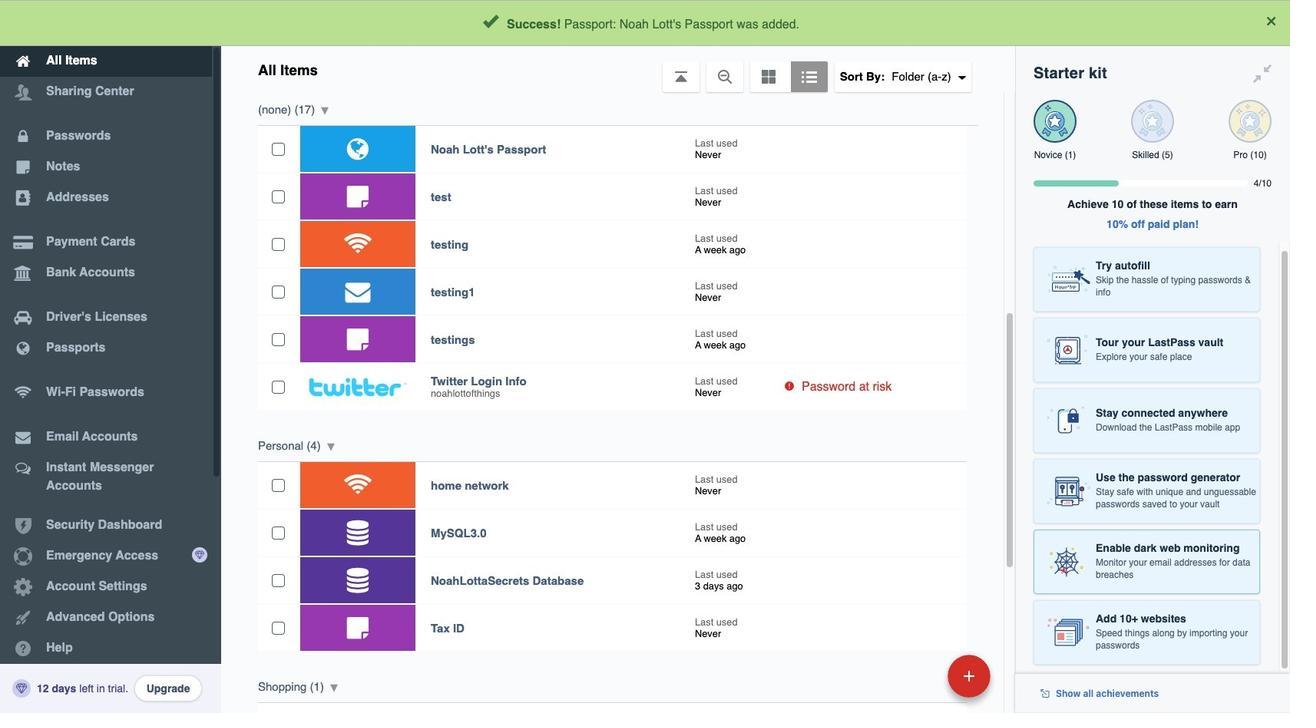 Task type: locate. For each thing, give the bounding box(es) containing it.
Search search field
[[370, 6, 984, 40]]

search my vault text field
[[370, 6, 984, 40]]

vault options navigation
[[221, 46, 1015, 92]]

new item navigation
[[842, 650, 1000, 713]]

main navigation navigation
[[0, 0, 221, 713]]

alert
[[0, 0, 1290, 46]]

new item element
[[842, 654, 996, 698]]



Task type: vqa. For each thing, say whether or not it's contained in the screenshot.
'lastpass' image
no



